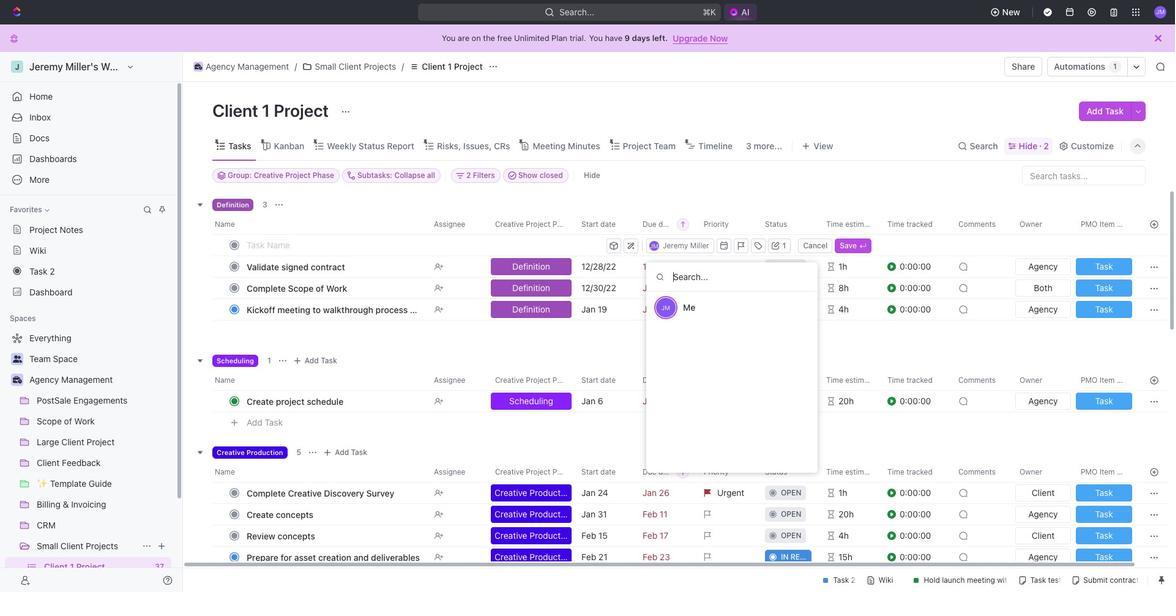 Task type: locate. For each thing, give the bounding box(es) containing it.
add task button
[[1080, 102, 1132, 121], [290, 354, 342, 369], [241, 416, 288, 430], [320, 446, 372, 460]]

1 horizontal spatial hide
[[1019, 141, 1038, 151]]

0 horizontal spatial agency management
[[29, 375, 113, 385]]

concepts inside 'link'
[[276, 510, 314, 520]]

complete for complete scope of work
[[247, 283, 286, 294]]

create inside 'link'
[[247, 396, 274, 407]]

0 vertical spatial small client projects link
[[300, 59, 399, 74]]

issues,
[[463, 141, 492, 151]]

0 vertical spatial small
[[315, 61, 336, 72]]

jm left "jeremy"
[[650, 242, 659, 250]]

0 horizontal spatial /
[[295, 61, 297, 72]]

1 vertical spatial agency
[[29, 375, 59, 385]]

creative up create concepts
[[288, 488, 322, 499]]

validate
[[247, 262, 279, 272]]

1 vertical spatial small client projects
[[37, 541, 118, 552]]

cancel
[[804, 241, 828, 250]]

tree inside sidebar navigation
[[5, 329, 171, 593]]

complete
[[247, 283, 286, 294], [247, 488, 286, 499]]

upgrade
[[673, 33, 708, 43]]

0 horizontal spatial small client projects
[[37, 541, 118, 552]]

tree containing agency management
[[5, 329, 171, 593]]

sidebar navigation
[[0, 52, 183, 593]]

0 vertical spatial agency management
[[206, 61, 289, 72]]

agency management link
[[190, 59, 292, 74], [29, 370, 169, 390]]

0 vertical spatial 2
[[1044, 141, 1049, 151]]

discovery
[[324, 488, 364, 499]]

1 you from the left
[[442, 33, 456, 43]]

create up review
[[247, 510, 274, 520]]

task up schedule
[[321, 356, 337, 366]]

task down project
[[265, 417, 283, 428]]

report
[[387, 141, 415, 151]]

upgrade now link
[[673, 33, 728, 43]]

weekly status report
[[327, 141, 415, 151]]

definition
[[217, 201, 249, 209]]

2
[[1044, 141, 1049, 151], [50, 266, 55, 276]]

create
[[247, 396, 274, 407], [247, 510, 274, 520]]

0 horizontal spatial small
[[37, 541, 58, 552]]

0 horizontal spatial jm
[[650, 242, 659, 250]]

client 1 project link
[[407, 59, 486, 74]]

agency right business time image at the left top
[[206, 61, 235, 72]]

1 horizontal spatial 2
[[1044, 141, 1049, 151]]

project inside sidebar navigation
[[29, 224, 57, 235]]

1 horizontal spatial projects
[[364, 61, 396, 72]]

validate signed contract
[[247, 262, 345, 272]]

1 vertical spatial create
[[247, 510, 274, 520]]

agency right business time icon
[[29, 375, 59, 385]]

search button
[[954, 137, 1002, 155]]

0 horizontal spatial agency management link
[[29, 370, 169, 390]]

hide inside 'button'
[[584, 171, 600, 180]]

search
[[970, 141, 998, 151]]

0 horizontal spatial management
[[61, 375, 113, 385]]

have
[[605, 33, 623, 43]]

jm inside jm jeremy miller
[[650, 242, 659, 250]]

agency management link inside sidebar navigation
[[29, 370, 169, 390]]

0 horizontal spatial you
[[442, 33, 456, 43]]

1 create from the top
[[247, 396, 274, 407]]

2 complete from the top
[[247, 488, 286, 499]]

add up creative production
[[247, 417, 263, 428]]

project team
[[623, 141, 676, 151]]

create for create project schedule
[[247, 396, 274, 407]]

1 horizontal spatial agency
[[206, 61, 235, 72]]

jm left me at the bottom of the page
[[662, 304, 671, 312]]

agency management inside sidebar navigation
[[29, 375, 113, 385]]

0 vertical spatial complete
[[247, 283, 286, 294]]

concepts for create concepts
[[276, 510, 314, 520]]

client 1 project inside client 1 project link
[[422, 61, 483, 72]]

hide right search
[[1019, 141, 1038, 151]]

hide 2
[[1019, 141, 1049, 151]]

review
[[247, 531, 276, 542]]

concepts up review concepts
[[276, 510, 314, 520]]

1 vertical spatial agency management
[[29, 375, 113, 385]]

small client projects
[[315, 61, 396, 72], [37, 541, 118, 552]]

tasks
[[228, 141, 251, 151]]

0 horizontal spatial small client projects link
[[37, 537, 137, 557]]

2 create from the top
[[247, 510, 274, 520]]

0 horizontal spatial 2
[[50, 266, 55, 276]]

add task button up production
[[241, 416, 288, 430]]

tasks link
[[226, 137, 251, 155]]

notes
[[60, 224, 83, 235]]

2 right "‎task"
[[50, 266, 55, 276]]

0 vertical spatial jm
[[650, 242, 659, 250]]

complete down the validate
[[247, 283, 286, 294]]

9
[[625, 33, 630, 43]]

1 vertical spatial agency management link
[[29, 370, 169, 390]]

new
[[1003, 7, 1021, 17]]

business time image
[[13, 377, 22, 384]]

1 vertical spatial hide
[[584, 171, 600, 180]]

1 horizontal spatial management
[[238, 61, 289, 72]]

2 you from the left
[[589, 33, 603, 43]]

hide for hide
[[584, 171, 600, 180]]

agency management right business time icon
[[29, 375, 113, 385]]

concepts up asset
[[278, 531, 315, 542]]

complete up create concepts
[[247, 488, 286, 499]]

favorites button
[[5, 203, 54, 217]]

1 vertical spatial creative
[[288, 488, 322, 499]]

add task up customize at top
[[1087, 106, 1124, 116]]

complete creative discovery survey
[[247, 488, 394, 499]]

0 horizontal spatial projects
[[86, 541, 118, 552]]

tree
[[5, 329, 171, 593]]

1 vertical spatial complete
[[247, 488, 286, 499]]

2 inside sidebar navigation
[[50, 266, 55, 276]]

prepare for asset creation and deliverables
[[247, 553, 420, 563]]

scope
[[288, 283, 314, 294]]

add task up the discovery
[[335, 448, 367, 457]]

small client projects link
[[300, 59, 399, 74], [37, 537, 137, 557]]

1 horizontal spatial you
[[589, 33, 603, 43]]

project notes link
[[5, 220, 171, 239]]

add up schedule
[[305, 356, 319, 366]]

1 vertical spatial management
[[61, 375, 113, 385]]

you
[[442, 33, 456, 43], [589, 33, 603, 43]]

unlimited
[[514, 33, 550, 43]]

you left are
[[442, 33, 456, 43]]

add task button up the discovery
[[320, 446, 372, 460]]

free
[[497, 33, 512, 43]]

2 / from the left
[[402, 61, 404, 72]]

0 horizontal spatial agency
[[29, 375, 59, 385]]

0 vertical spatial agency
[[206, 61, 235, 72]]

task up the discovery
[[351, 448, 367, 457]]

0 horizontal spatial creative
[[217, 449, 245, 457]]

small client projects inside sidebar navigation
[[37, 541, 118, 552]]

home
[[29, 91, 53, 102]]

hide down minutes
[[584, 171, 600, 180]]

for
[[281, 553, 292, 563]]

new button
[[986, 2, 1028, 22]]

project team link
[[621, 137, 676, 155]]

1 horizontal spatial creative
[[288, 488, 322, 499]]

1 horizontal spatial small client projects link
[[300, 59, 399, 74]]

add task
[[1087, 106, 1124, 116], [305, 356, 337, 366], [247, 417, 283, 428], [335, 448, 367, 457]]

deliverables
[[371, 553, 420, 563]]

project
[[276, 396, 305, 407]]

creative left production
[[217, 449, 245, 457]]

schedule
[[307, 396, 344, 407]]

5
[[297, 448, 301, 457]]

projects
[[364, 61, 396, 72], [86, 541, 118, 552]]

add up customize at top
[[1087, 106, 1103, 116]]

1 vertical spatial small
[[37, 541, 58, 552]]

automations
[[1055, 61, 1106, 72]]

2 left customize button
[[1044, 141, 1049, 151]]

0 vertical spatial create
[[247, 396, 274, 407]]

you left have
[[589, 33, 603, 43]]

1 horizontal spatial jm
[[662, 304, 671, 312]]

0 vertical spatial creative
[[217, 449, 245, 457]]

agency management right business time image at the left top
[[206, 61, 289, 72]]

to
[[313, 305, 321, 315]]

signed
[[282, 262, 309, 272]]

1
[[448, 61, 452, 72], [1114, 62, 1117, 71], [262, 100, 270, 121], [268, 356, 271, 366]]

/
[[295, 61, 297, 72], [402, 61, 404, 72]]

1 vertical spatial concepts
[[278, 531, 315, 542]]

1 complete from the top
[[247, 283, 286, 294]]

0 vertical spatial client 1 project
[[422, 61, 483, 72]]

1 vertical spatial jm
[[662, 304, 671, 312]]

client 1 project
[[422, 61, 483, 72], [212, 100, 333, 121]]

1 horizontal spatial /
[[402, 61, 404, 72]]

prepare
[[247, 553, 278, 563]]

agency
[[206, 61, 235, 72], [29, 375, 59, 385]]

create left project
[[247, 396, 274, 407]]

create inside 'link'
[[247, 510, 274, 520]]

creative
[[217, 449, 245, 457], [288, 488, 322, 499]]

the
[[483, 33, 495, 43]]

0 vertical spatial projects
[[364, 61, 396, 72]]

of
[[316, 283, 324, 294]]

risks, issues, crs
[[437, 141, 510, 151]]

0 vertical spatial small client projects
[[315, 61, 396, 72]]

1 vertical spatial 2
[[50, 266, 55, 276]]

0 vertical spatial concepts
[[276, 510, 314, 520]]

1 horizontal spatial client 1 project
[[422, 61, 483, 72]]

management
[[238, 61, 289, 72], [61, 375, 113, 385]]

validate signed contract link
[[244, 258, 424, 276]]

client 1 project down are
[[422, 61, 483, 72]]

kickoff
[[247, 305, 275, 315]]

0 horizontal spatial client 1 project
[[212, 100, 333, 121]]

0 horizontal spatial hide
[[584, 171, 600, 180]]

create project schedule link
[[244, 393, 424, 411]]

1 horizontal spatial agency management link
[[190, 59, 292, 74]]

0 vertical spatial hide
[[1019, 141, 1038, 151]]

project up wiki at the top of the page
[[29, 224, 57, 235]]

client 1 project up 'kanban' link
[[212, 100, 333, 121]]

dashboards
[[29, 154, 77, 164]]

1 / from the left
[[295, 61, 297, 72]]

1 vertical spatial projects
[[86, 541, 118, 552]]



Task type: describe. For each thing, give the bounding box(es) containing it.
left.
[[653, 33, 668, 43]]

project down are
[[454, 61, 483, 72]]

scheduling
[[217, 357, 254, 365]]

home link
[[5, 87, 171, 107]]

timeline link
[[696, 137, 733, 155]]

agency inside sidebar navigation
[[29, 375, 59, 385]]

with
[[410, 305, 427, 315]]

spaces
[[10, 314, 36, 323]]

timeline
[[699, 141, 733, 151]]

project up kanban
[[274, 100, 329, 121]]

jm for jm jeremy miller
[[650, 242, 659, 250]]

inbox link
[[5, 108, 171, 127]]

risks, issues, crs link
[[435, 137, 510, 155]]

minutes
[[568, 141, 600, 151]]

concepts for review concepts
[[278, 531, 315, 542]]

projects inside sidebar navigation
[[86, 541, 118, 552]]

project notes
[[29, 224, 83, 235]]

customize button
[[1055, 137, 1118, 155]]

add up the discovery
[[335, 448, 349, 457]]

miller
[[690, 241, 709, 250]]

create project schedule
[[247, 396, 344, 407]]

complete for complete creative discovery survey
[[247, 488, 286, 499]]

production
[[247, 449, 283, 457]]

complete scope of work link
[[244, 280, 424, 297]]

docs link
[[5, 129, 171, 148]]

hide for hide 2
[[1019, 141, 1038, 151]]

jm jeremy miller
[[650, 241, 709, 250]]

meeting
[[278, 305, 311, 315]]

walkthrough
[[323, 305, 373, 315]]

meeting minutes
[[533, 141, 600, 151]]

save button
[[835, 238, 872, 253]]

1 horizontal spatial agency management
[[206, 61, 289, 72]]

create for create concepts
[[247, 510, 274, 520]]

0 vertical spatial agency management link
[[190, 59, 292, 74]]

1 vertical spatial small client projects link
[[37, 537, 137, 557]]

status
[[359, 141, 385, 151]]

Search... text field
[[647, 263, 818, 292]]

1 horizontal spatial small client projects
[[315, 61, 396, 72]]

small inside sidebar navigation
[[37, 541, 58, 552]]

and
[[354, 553, 369, 563]]

kanban link
[[272, 137, 304, 155]]

2 for hide 2
[[1044, 141, 1049, 151]]

save
[[840, 241, 857, 250]]

meeting minutes link
[[531, 137, 600, 155]]

now
[[710, 33, 728, 43]]

review concepts link
[[244, 527, 424, 545]]

‎task 2
[[29, 266, 55, 276]]

project left team
[[623, 141, 652, 151]]

crs
[[494, 141, 510, 151]]

are
[[458, 33, 470, 43]]

Task Name text field
[[247, 235, 604, 255]]

complete scope of work
[[247, 283, 347, 294]]

contract
[[311, 262, 345, 272]]

1 horizontal spatial small
[[315, 61, 336, 72]]

risks,
[[437, 141, 461, 151]]

management inside sidebar navigation
[[61, 375, 113, 385]]

kickoff meeting to walkthrough process with client link
[[244, 301, 452, 319]]

me
[[683, 302, 696, 313]]

dashboards link
[[5, 149, 171, 169]]

prepare for asset creation and deliverables link
[[244, 549, 424, 567]]

docs
[[29, 133, 50, 143]]

creation
[[318, 553, 352, 563]]

1 vertical spatial client 1 project
[[212, 100, 333, 121]]

jm for jm
[[662, 304, 671, 312]]

kanban
[[274, 141, 304, 151]]

‎task 2 link
[[5, 261, 171, 281]]

on
[[472, 33, 481, 43]]

weekly
[[327, 141, 357, 151]]

kickoff meeting to walkthrough process with client
[[247, 305, 452, 315]]

search...
[[560, 7, 595, 17]]

trial.
[[570, 33, 586, 43]]

dashboard link
[[5, 282, 171, 302]]

favorites
[[10, 205, 42, 214]]

review concepts
[[247, 531, 315, 542]]

process
[[376, 305, 408, 315]]

add task button up customize at top
[[1080, 102, 1132, 121]]

customize
[[1071, 141, 1114, 151]]

hide button
[[579, 168, 605, 183]]

⌘k
[[703, 7, 717, 17]]

complete creative discovery survey link
[[244, 485, 424, 502]]

3
[[263, 200, 267, 209]]

add task up schedule
[[305, 356, 337, 366]]

‎task
[[29, 266, 47, 276]]

2 for ‎task 2
[[50, 266, 55, 276]]

client inside sidebar navigation
[[61, 541, 83, 552]]

wiki link
[[5, 241, 171, 260]]

0 vertical spatial management
[[238, 61, 289, 72]]

client
[[430, 305, 452, 315]]

share button
[[1005, 57, 1043, 77]]

work
[[326, 283, 347, 294]]

weekly status report link
[[325, 137, 415, 155]]

add task button up schedule
[[290, 354, 342, 369]]

creative production
[[217, 449, 283, 457]]

task up customize at top
[[1106, 106, 1124, 116]]

cancel button
[[799, 238, 833, 253]]

days
[[632, 33, 650, 43]]

business time image
[[195, 64, 202, 70]]

wiki
[[29, 245, 46, 256]]

add task up production
[[247, 417, 283, 428]]

inbox
[[29, 112, 51, 122]]

share
[[1012, 61, 1036, 72]]

asset
[[294, 553, 316, 563]]

Search tasks... text field
[[1023, 167, 1146, 185]]



Task type: vqa. For each thing, say whether or not it's contained in the screenshot.
/
yes



